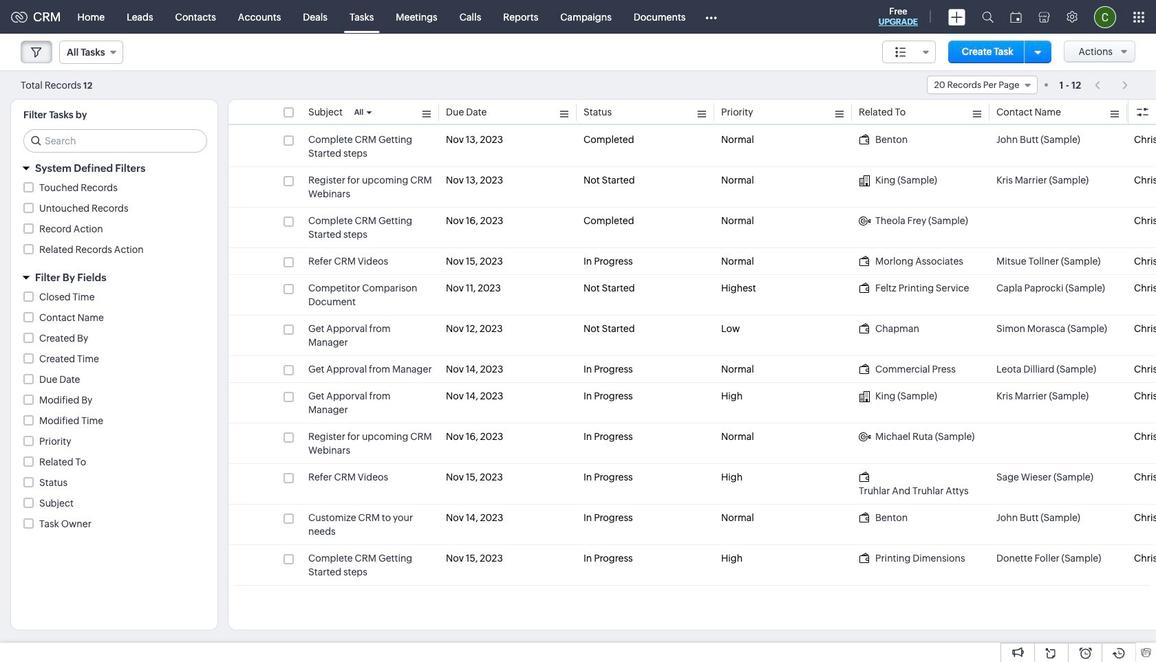 Task type: locate. For each thing, give the bounding box(es) containing it.
row group
[[229, 127, 1156, 586]]

create menu element
[[940, 0, 974, 33]]

None field
[[59, 41, 123, 64], [882, 41, 936, 63], [927, 76, 1038, 94], [59, 41, 123, 64], [927, 76, 1038, 94]]

Search text field
[[24, 130, 206, 152]]

navigation
[[1088, 75, 1136, 95]]

size image
[[895, 46, 906, 59]]

Other Modules field
[[697, 6, 726, 28]]

search element
[[974, 0, 1002, 34]]

search image
[[982, 11, 994, 23]]



Task type: vqa. For each thing, say whether or not it's contained in the screenshot.
navigation
yes



Task type: describe. For each thing, give the bounding box(es) containing it.
profile image
[[1094, 6, 1116, 28]]

create menu image
[[948, 9, 966, 25]]

calendar image
[[1010, 11, 1022, 22]]

none field size
[[882, 41, 936, 63]]

logo image
[[11, 11, 28, 22]]

profile element
[[1086, 0, 1125, 33]]



